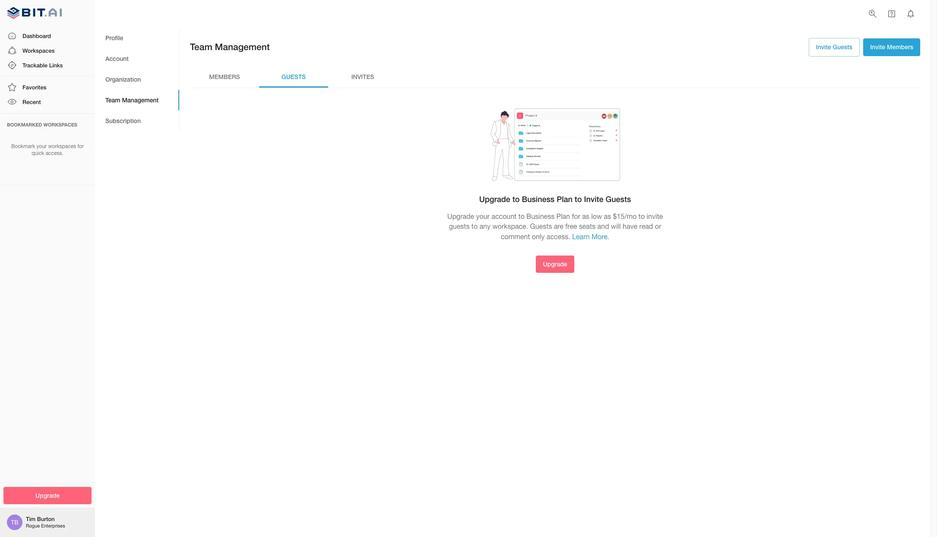 Task type: locate. For each thing, give the bounding box(es) containing it.
1 vertical spatial team management
[[105, 96, 159, 104]]

1 vertical spatial management
[[122, 96, 159, 104]]

0 horizontal spatial upgrade button
[[3, 487, 92, 504]]

team
[[190, 41, 212, 52], [105, 96, 120, 104]]

upgrade button down only
[[536, 255, 574, 273]]

your up quick
[[37, 143, 47, 149]]

0 vertical spatial upgrade button
[[536, 255, 574, 273]]

1 vertical spatial for
[[572, 213, 580, 220]]

subscription link
[[95, 111, 179, 131]]

business
[[522, 194, 555, 204], [526, 213, 555, 220]]

0 horizontal spatial guests
[[530, 223, 552, 230]]

upgrade down only
[[543, 260, 567, 268]]

guests
[[833, 43, 852, 51], [606, 194, 631, 204], [530, 223, 552, 230]]

0 horizontal spatial management
[[122, 96, 159, 104]]

$15/mo
[[613, 213, 637, 220]]

invite
[[816, 43, 831, 51], [870, 43, 885, 51], [584, 194, 603, 204]]

1 horizontal spatial management
[[215, 41, 270, 52]]

profile link
[[95, 28, 179, 48]]

0 horizontal spatial team
[[105, 96, 120, 104]]

1 as from the left
[[582, 213, 589, 220]]

upgrade up account
[[479, 194, 510, 204]]

to up free
[[575, 194, 582, 204]]

1 vertical spatial team
[[105, 96, 120, 104]]

workspaces button
[[0, 43, 95, 58]]

account
[[105, 55, 129, 62]]

2 vertical spatial guests
[[530, 223, 552, 230]]

your up any
[[476, 213, 490, 220]]

1 vertical spatial business
[[526, 213, 555, 220]]

trackable links button
[[0, 58, 95, 73]]

burton
[[37, 516, 55, 523]]

tim
[[26, 516, 35, 523]]

your inside the upgrade your account to business plan for as low as $15/mo to invite guests to any workspace. guests are free seats and will have read or comment only access.
[[476, 213, 490, 220]]

tab list containing members
[[190, 67, 920, 87]]

workspaces
[[43, 122, 77, 127]]

guests inside button
[[833, 43, 852, 51]]

team up members
[[190, 41, 212, 52]]

invite inside button
[[816, 43, 831, 51]]

upgrade to business plan to invite guests
[[479, 194, 631, 204]]

2 horizontal spatial invite
[[870, 43, 885, 51]]

your
[[37, 143, 47, 149], [476, 213, 490, 220]]

team up subscription
[[105, 96, 120, 104]]

business up only
[[526, 213, 555, 220]]

upgrade up burton at the left
[[35, 492, 60, 499]]

invite members
[[870, 43, 913, 51]]

workspace.
[[492, 223, 528, 230]]

recent
[[22, 99, 41, 106]]

0 horizontal spatial access.
[[46, 150, 63, 156]]

1 vertical spatial your
[[476, 213, 490, 220]]

1 horizontal spatial tab list
[[190, 67, 920, 87]]

invite for invite members
[[870, 43, 885, 51]]

tb
[[11, 519, 18, 526]]

for inside bookmark your workspaces for quick access.
[[77, 143, 84, 149]]

1 horizontal spatial access.
[[547, 233, 570, 240]]

invite for invite guests
[[816, 43, 831, 51]]

guests button
[[259, 67, 328, 87]]

as right "low" on the top right of the page
[[604, 213, 611, 220]]

0 horizontal spatial tab list
[[95, 28, 179, 131]]

0 vertical spatial plan
[[557, 194, 573, 204]]

0 vertical spatial guests
[[833, 43, 852, 51]]

as up seats
[[582, 213, 589, 220]]

invite guests button
[[809, 38, 860, 56]]

1 vertical spatial access.
[[547, 233, 570, 240]]

1 horizontal spatial your
[[476, 213, 490, 220]]

for up free
[[572, 213, 580, 220]]

profile
[[105, 34, 123, 41]]

team management down organization link
[[105, 96, 159, 104]]

1 vertical spatial guests
[[606, 194, 631, 204]]

team management
[[190, 41, 270, 52], [105, 96, 159, 104]]

1 horizontal spatial team management
[[190, 41, 270, 52]]

2 horizontal spatial guests
[[833, 43, 852, 51]]

tab list
[[95, 28, 179, 131], [190, 67, 920, 87]]

to
[[512, 194, 520, 204], [575, 194, 582, 204], [518, 213, 525, 220], [639, 213, 645, 220], [471, 223, 478, 230]]

upgrade up guests
[[447, 213, 474, 220]]

invite inside button
[[870, 43, 885, 51]]

bookmarked workspaces
[[7, 122, 77, 127]]

free
[[565, 223, 577, 230]]

0 horizontal spatial team management
[[105, 96, 159, 104]]

management inside "tab list"
[[122, 96, 159, 104]]

0 vertical spatial for
[[77, 143, 84, 149]]

account
[[492, 213, 517, 220]]

upgrade
[[479, 194, 510, 204], [447, 213, 474, 220], [543, 260, 567, 268], [35, 492, 60, 499]]

1 horizontal spatial invite
[[816, 43, 831, 51]]

access. inside bookmark your workspaces for quick access.
[[46, 150, 63, 156]]

0 vertical spatial access.
[[46, 150, 63, 156]]

invite members button
[[863, 38, 920, 56]]

access. inside the upgrade your account to business plan for as low as $15/mo to invite guests to any workspace. guests are free seats and will have read or comment only access.
[[547, 233, 570, 240]]

upgrade inside the upgrade your account to business plan for as low as $15/mo to invite guests to any workspace. guests are free seats and will have read or comment only access.
[[447, 213, 474, 220]]

rogue
[[26, 524, 40, 529]]

access.
[[46, 150, 63, 156], [547, 233, 570, 240]]

access. down are
[[547, 233, 570, 240]]

dashboard button
[[0, 28, 95, 43]]

upgrade button up burton at the left
[[3, 487, 92, 504]]

management up members
[[215, 41, 270, 52]]

business up the upgrade your account to business plan for as low as $15/mo to invite guests to any workspace. guests are free seats and will have read or comment only access.
[[522, 194, 555, 204]]

0 horizontal spatial your
[[37, 143, 47, 149]]

upgrade button
[[536, 255, 574, 273], [3, 487, 92, 504]]

management down organization link
[[122, 96, 159, 104]]

0 horizontal spatial for
[[77, 143, 84, 149]]

for
[[77, 143, 84, 149], [572, 213, 580, 220]]

members
[[887, 43, 913, 51]]

1 vertical spatial plan
[[556, 213, 570, 220]]

account link
[[95, 48, 179, 69]]

for right workspaces
[[77, 143, 84, 149]]

bookmark your workspaces for quick access.
[[11, 143, 84, 156]]

1 horizontal spatial guests
[[606, 194, 631, 204]]

dashboard
[[22, 32, 51, 39]]

0 vertical spatial your
[[37, 143, 47, 149]]

plan
[[557, 194, 573, 204], [556, 213, 570, 220]]

your inside bookmark your workspaces for quick access.
[[37, 143, 47, 149]]

team management up members
[[190, 41, 270, 52]]

favorites
[[22, 84, 46, 91]]

guests
[[282, 73, 306, 80]]

2 as from the left
[[604, 213, 611, 220]]

management
[[215, 41, 270, 52], [122, 96, 159, 104]]

upgrade your account to business plan for as low as $15/mo to invite guests to any workspace. guests are free seats and will have read or comment only access.
[[447, 213, 663, 240]]

access. down workspaces
[[46, 150, 63, 156]]

or
[[655, 223, 661, 230]]

0 horizontal spatial as
[[582, 213, 589, 220]]

0 vertical spatial team
[[190, 41, 212, 52]]

to up workspace.
[[518, 213, 525, 220]]

1 horizontal spatial as
[[604, 213, 611, 220]]

as
[[582, 213, 589, 220], [604, 213, 611, 220]]

learn more.
[[572, 233, 609, 240]]

1 horizontal spatial for
[[572, 213, 580, 220]]



Task type: describe. For each thing, give the bounding box(es) containing it.
your for account
[[476, 213, 490, 220]]

bookmarked
[[7, 122, 42, 127]]

are
[[554, 223, 563, 230]]

more.
[[592, 233, 609, 240]]

workspaces
[[22, 47, 55, 54]]

quick
[[32, 150, 44, 156]]

to up read
[[639, 213, 645, 220]]

tim burton rogue enterprises
[[26, 516, 65, 529]]

invites button
[[328, 67, 397, 87]]

plan inside the upgrade your account to business plan for as low as $15/mo to invite guests to any workspace. guests are free seats and will have read or comment only access.
[[556, 213, 570, 220]]

any
[[480, 223, 491, 230]]

and
[[597, 223, 609, 230]]

have
[[623, 223, 637, 230]]

favorites button
[[0, 80, 95, 95]]

seats
[[579, 223, 595, 230]]

1 horizontal spatial team
[[190, 41, 212, 52]]

learn more. link
[[572, 233, 609, 240]]

low
[[591, 213, 602, 220]]

trackable
[[22, 62, 48, 69]]

organization
[[105, 75, 141, 83]]

members
[[209, 73, 240, 80]]

will
[[611, 223, 621, 230]]

0 vertical spatial management
[[215, 41, 270, 52]]

to left any
[[471, 223, 478, 230]]

1 horizontal spatial upgrade button
[[536, 255, 574, 273]]

workspaces
[[48, 143, 76, 149]]

business inside the upgrade your account to business plan for as low as $15/mo to invite guests to any workspace. guests are free seats and will have read or comment only access.
[[526, 213, 555, 220]]

comment
[[501, 233, 530, 240]]

links
[[49, 62, 63, 69]]

members button
[[190, 67, 259, 87]]

0 horizontal spatial invite
[[584, 194, 603, 204]]

trackable links
[[22, 62, 63, 69]]

bookmark
[[11, 143, 35, 149]]

invite guests
[[816, 43, 852, 51]]

only
[[532, 233, 545, 240]]

tab list containing profile
[[95, 28, 179, 131]]

team management link
[[95, 90, 179, 111]]

invites
[[351, 73, 374, 80]]

for inside the upgrade your account to business plan for as low as $15/mo to invite guests to any workspace. guests are free seats and will have read or comment only access.
[[572, 213, 580, 220]]

recent button
[[0, 95, 95, 109]]

subscription
[[105, 117, 141, 124]]

enterprises
[[41, 524, 65, 529]]

invite
[[647, 213, 663, 220]]

team management inside team management link
[[105, 96, 159, 104]]

guests inside the upgrade your account to business plan for as low as $15/mo to invite guests to any workspace. guests are free seats and will have read or comment only access.
[[530, 223, 552, 230]]

guests
[[449, 223, 470, 230]]

to up account
[[512, 194, 520, 204]]

learn
[[572, 233, 590, 240]]

organization link
[[95, 69, 179, 90]]

your for workspaces
[[37, 143, 47, 149]]

1 vertical spatial upgrade button
[[3, 487, 92, 504]]

0 vertical spatial team management
[[190, 41, 270, 52]]

0 vertical spatial business
[[522, 194, 555, 204]]

read
[[639, 223, 653, 230]]



Task type: vqa. For each thing, say whether or not it's contained in the screenshot.
'Settings' link
no



